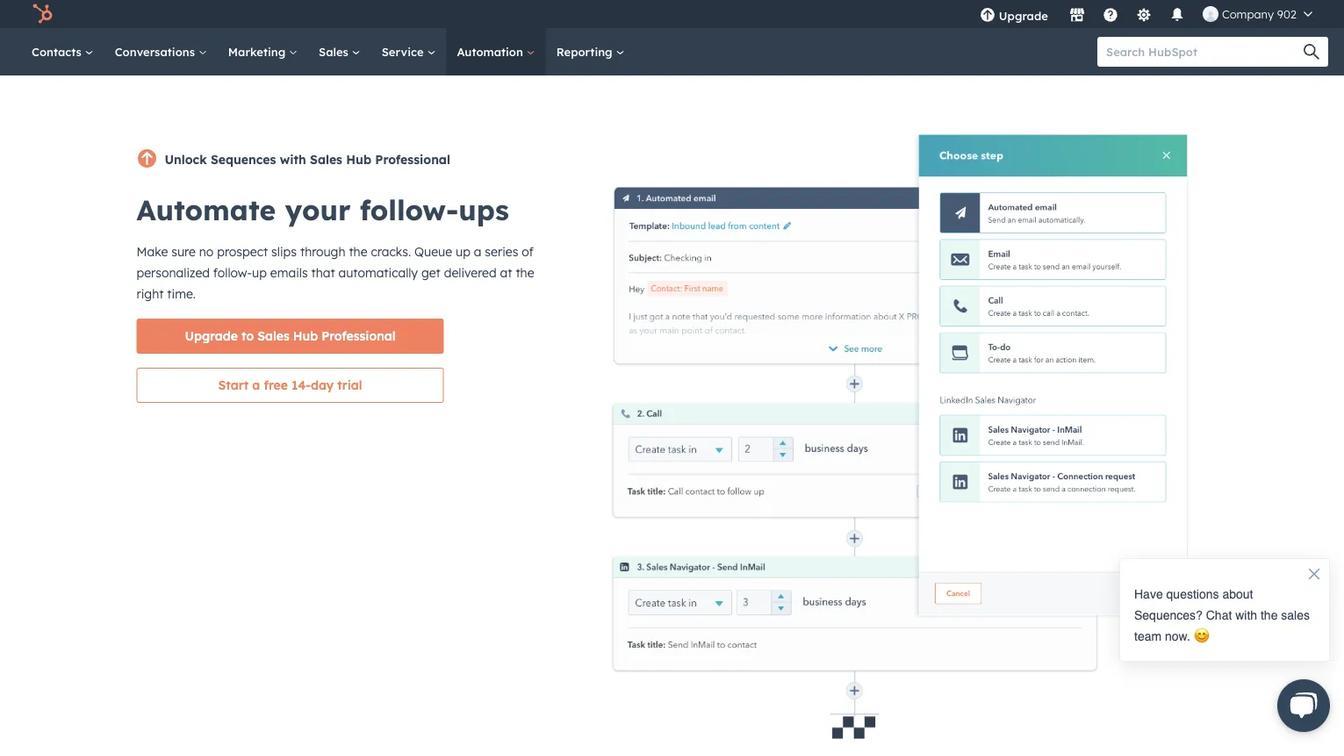 Task type: describe. For each thing, give the bounding box(es) containing it.
0 vertical spatial up
[[456, 244, 471, 259]]

your
[[285, 192, 351, 227]]

sequences
[[211, 152, 276, 167]]

slips
[[271, 244, 297, 259]]

upgrade image
[[980, 8, 996, 24]]

trial
[[337, 378, 362, 393]]

hub inside upgrade to sales hub professional link
[[293, 328, 318, 344]]

hubspot link
[[21, 4, 66, 25]]

service
[[382, 44, 427, 59]]

upgrade to sales hub professional link
[[137, 319, 444, 354]]

personalized
[[137, 265, 210, 281]]

1 horizontal spatial hub
[[346, 152, 371, 167]]

day
[[311, 378, 334, 393]]

sure
[[171, 244, 196, 259]]

ups
[[459, 192, 509, 227]]

make sure no prospect slips through the cracks. queue up a series of personalized follow-up emails that automatically get delivered at the right time.
[[137, 244, 534, 302]]

through
[[300, 244, 346, 259]]

automate
[[137, 192, 276, 227]]

contacts
[[32, 44, 85, 59]]

0 vertical spatial follow-
[[360, 192, 459, 227]]

marketplaces button
[[1059, 0, 1096, 28]]

menu containing company 902
[[969, 0, 1323, 35]]

notifications image
[[1170, 8, 1185, 24]]

a inside start a free 14-day trial 'button'
[[252, 378, 260, 393]]

sales link
[[308, 28, 371, 76]]

company 902 button
[[1192, 0, 1323, 28]]

time.
[[167, 286, 196, 302]]

right
[[137, 286, 164, 302]]

sales inside 'link'
[[319, 44, 352, 59]]

chat widget region
[[1102, 537, 1344, 746]]

upgrade for upgrade
[[999, 8, 1048, 23]]

automation link
[[446, 28, 546, 76]]

0 vertical spatial the
[[349, 244, 368, 259]]

start a free 14-day trial
[[218, 378, 362, 393]]

help button
[[1096, 0, 1126, 28]]

cracks.
[[371, 244, 411, 259]]

company 902
[[1222, 7, 1297, 21]]

marketing link
[[218, 28, 308, 76]]

unlock
[[165, 152, 207, 167]]

reporting
[[557, 44, 616, 59]]

2 vertical spatial sales
[[258, 328, 290, 344]]

company
[[1222, 7, 1274, 21]]

free
[[264, 378, 288, 393]]

automatically
[[339, 265, 418, 281]]

prospect
[[217, 244, 268, 259]]



Task type: locate. For each thing, give the bounding box(es) containing it.
follow- inside make sure no prospect slips through the cracks. queue up a series of personalized follow-up emails that automatically get delivered at the right time.
[[213, 265, 252, 281]]

upgrade
[[999, 8, 1048, 23], [185, 328, 238, 344]]

the up "automatically"
[[349, 244, 368, 259]]

professional
[[375, 152, 450, 167], [322, 328, 396, 344]]

conversations
[[115, 44, 198, 59]]

reporting link
[[546, 28, 635, 76]]

settings image
[[1136, 8, 1152, 24]]

up down prospect
[[252, 265, 267, 281]]

1 vertical spatial follow-
[[213, 265, 252, 281]]

0 vertical spatial professional
[[375, 152, 450, 167]]

series
[[485, 244, 518, 259]]

902
[[1278, 7, 1297, 21]]

1 horizontal spatial upgrade
[[999, 8, 1048, 23]]

get
[[421, 265, 441, 281]]

0 horizontal spatial hub
[[293, 328, 318, 344]]

0 vertical spatial a
[[474, 244, 482, 259]]

hub up 14-
[[293, 328, 318, 344]]

1 vertical spatial professional
[[322, 328, 396, 344]]

sales
[[319, 44, 352, 59], [310, 152, 342, 167], [258, 328, 290, 344]]

search button
[[1295, 37, 1329, 67]]

0 vertical spatial sales
[[319, 44, 352, 59]]

no
[[199, 244, 214, 259]]

hub
[[346, 152, 371, 167], [293, 328, 318, 344]]

1 vertical spatial the
[[516, 265, 534, 281]]

1 vertical spatial upgrade
[[185, 328, 238, 344]]

0 horizontal spatial a
[[252, 378, 260, 393]]

1 vertical spatial hub
[[293, 328, 318, 344]]

1 horizontal spatial follow-
[[360, 192, 459, 227]]

a up delivered
[[474, 244, 482, 259]]

Search HubSpot search field
[[1098, 37, 1313, 67]]

upgrade to sales hub professional
[[185, 328, 396, 344]]

upgrade right upgrade 'icon'
[[999, 8, 1048, 23]]

upgrade left "to"
[[185, 328, 238, 344]]

hubspot image
[[32, 4, 53, 25]]

1 horizontal spatial a
[[474, 244, 482, 259]]

1 vertical spatial up
[[252, 265, 267, 281]]

make
[[137, 244, 168, 259]]

search image
[[1304, 44, 1320, 60]]

sales left service
[[319, 44, 352, 59]]

0 horizontal spatial follow-
[[213, 265, 252, 281]]

that
[[311, 265, 335, 281]]

0 horizontal spatial the
[[349, 244, 368, 259]]

upgrade inside menu
[[999, 8, 1048, 23]]

notifications button
[[1163, 0, 1192, 28]]

a
[[474, 244, 482, 259], [252, 378, 260, 393]]

sales right "with"
[[310, 152, 342, 167]]

1 vertical spatial a
[[252, 378, 260, 393]]

menu
[[969, 0, 1323, 35]]

sales right "to"
[[258, 328, 290, 344]]

delivered
[[444, 265, 497, 281]]

upgrade for upgrade to sales hub professional
[[185, 328, 238, 344]]

14-
[[292, 378, 311, 393]]

follow-
[[360, 192, 459, 227], [213, 265, 252, 281]]

of
[[522, 244, 534, 259]]

contacts link
[[21, 28, 104, 76]]

hub up automate your follow-ups
[[346, 152, 371, 167]]

settings link
[[1126, 0, 1163, 28]]

start a free 14-day trial button
[[137, 368, 444, 403]]

with
[[280, 152, 306, 167]]

a left free
[[252, 378, 260, 393]]

the
[[349, 244, 368, 259], [516, 265, 534, 281]]

0 vertical spatial upgrade
[[999, 8, 1048, 23]]

service link
[[371, 28, 446, 76]]

1 vertical spatial sales
[[310, 152, 342, 167]]

automation
[[457, 44, 527, 59]]

a inside make sure no prospect slips through the cracks. queue up a series of personalized follow-up emails that automatically get delivered at the right time.
[[474, 244, 482, 259]]

1 horizontal spatial the
[[516, 265, 534, 281]]

0 horizontal spatial up
[[252, 265, 267, 281]]

up
[[456, 244, 471, 259], [252, 265, 267, 281]]

to
[[242, 328, 254, 344]]

follow- down prospect
[[213, 265, 252, 281]]

at
[[500, 265, 512, 281]]

mateo roberts image
[[1203, 6, 1219, 22]]

unlock sequences with sales hub professional
[[165, 152, 450, 167]]

start
[[218, 378, 249, 393]]

the right at
[[516, 265, 534, 281]]

conversations link
[[104, 28, 218, 76]]

queue
[[415, 244, 452, 259]]

0 horizontal spatial upgrade
[[185, 328, 238, 344]]

marketing
[[228, 44, 289, 59]]

help image
[[1103, 8, 1119, 24]]

0 vertical spatial hub
[[346, 152, 371, 167]]

up up delivered
[[456, 244, 471, 259]]

1 horizontal spatial up
[[456, 244, 471, 259]]

emails
[[270, 265, 308, 281]]

marketplaces image
[[1070, 8, 1085, 24]]

follow- up cracks.
[[360, 192, 459, 227]]

automate your follow-ups
[[137, 192, 509, 227]]



Task type: vqa. For each thing, say whether or not it's contained in the screenshot.
the left Press to sort. icon
no



